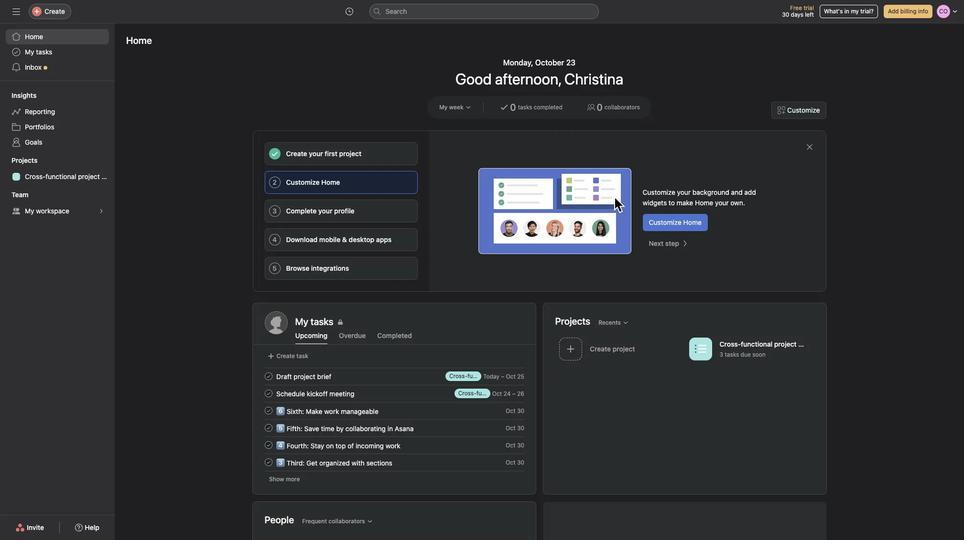 Task type: describe. For each thing, give the bounding box(es) containing it.
insights button
[[0, 91, 37, 100]]

create for create task
[[277, 353, 295, 360]]

your profile
[[318, 207, 355, 215]]

4️⃣ fourth: stay on top of incoming work
[[276, 442, 400, 450]]

add
[[745, 188, 756, 197]]

time
[[321, 425, 334, 433]]

upcoming
[[295, 332, 328, 340]]

3️⃣ third: get organized with sections
[[276, 459, 392, 467]]

save
[[304, 425, 319, 433]]

projects inside dropdown button
[[11, 156, 37, 164]]

my for my week
[[439, 104, 448, 111]]

home inside "global" element
[[25, 33, 43, 41]]

list image
[[695, 344, 706, 355]]

workspace
[[36, 207, 69, 215]]

functional for cross-functional project plan 3 tasks due soon
[[741, 341, 773, 349]]

overdue
[[339, 332, 366, 340]]

oct 30 button for 6️⃣ sixth: make work manageable
[[506, 408, 524, 415]]

goals link
[[6, 135, 109, 150]]

insights element
[[0, 87, 115, 152]]

teams element
[[0, 186, 115, 221]]

today
[[483, 373, 499, 380]]

cross- for cross-functional project plan 3 tasks due soon
[[720, 341, 741, 349]]

5️⃣
[[276, 425, 285, 433]]

30 inside free trial 30 days left
[[782, 11, 790, 18]]

widgets
[[643, 199, 667, 207]]

0 for collaborators
[[597, 102, 603, 113]]

oct 30 button for 3️⃣ third: get organized with sections
[[506, 459, 524, 466]]

customize button
[[772, 102, 827, 119]]

customize home
[[286, 178, 340, 186]]

today – oct 25
[[483, 373, 524, 380]]

1 horizontal spatial projects
[[555, 316, 591, 327]]

completed image for 3️⃣
[[263, 457, 274, 469]]

completed
[[534, 104, 563, 111]]

help button
[[69, 520, 106, 537]]

1 horizontal spatial work
[[386, 442, 400, 450]]

oct 24 – 26
[[492, 390, 524, 398]]

mobile
[[319, 236, 341, 244]]

completed checkbox for 5️⃣
[[263, 423, 274, 434]]

23
[[566, 58, 576, 67]]

step
[[666, 240, 679, 248]]

upcoming button
[[295, 332, 328, 345]]

completed checkbox for 3️⃣
[[263, 457, 274, 469]]

close image
[[806, 143, 814, 151]]

oct 30 for 4️⃣ fourth: stay on top of incoming work
[[506, 442, 524, 449]]

project for cross-functional project plan 3 tasks due soon
[[774, 341, 797, 349]]

project for cross-functional project plan
[[78, 173, 100, 181]]

your for background
[[677, 188, 691, 197]]

manageable
[[341, 408, 378, 416]]

add billing info
[[888, 8, 929, 15]]

christina
[[565, 70, 624, 88]]

soon
[[752, 352, 766, 359]]

completed checkbox for 4️⃣
[[263, 440, 274, 451]]

desktop apps
[[349, 236, 392, 244]]

draft project brief
[[276, 373, 331, 381]]

3 inside cross-functional project plan 3 tasks due soon
[[720, 352, 723, 359]]

see details, my workspace image
[[99, 208, 104, 214]]

search
[[386, 7, 407, 15]]

monday, october 23 good afternoon, christina
[[456, 58, 624, 88]]

my workspace link
[[6, 204, 109, 219]]

what's
[[824, 8, 843, 15]]

by
[[336, 425, 344, 433]]

portfolios link
[[6, 120, 109, 135]]

0 horizontal spatial 3
[[273, 207, 277, 215]]

create task button
[[265, 350, 311, 363]]

create your first project
[[286, 150, 362, 158]]

recents button
[[594, 316, 633, 330]]

home inside customize your background and add widgets to make home your own.
[[695, 199, 714, 207]]

team
[[11, 191, 29, 199]]

task
[[297, 353, 308, 360]]

cross-functional project plan link
[[6, 169, 115, 185]]

cross- for cross-functional project plan
[[25, 173, 46, 181]]

projects element
[[0, 152, 115, 186]]

search button
[[369, 4, 599, 19]]

completed image for 5️⃣
[[263, 423, 274, 434]]

complete your profile
[[286, 207, 355, 215]]

brief
[[317, 373, 331, 381]]

your for first project
[[309, 150, 323, 158]]

team button
[[0, 190, 29, 200]]

asana
[[395, 425, 414, 433]]

my tasks link
[[295, 316, 524, 329]]

&
[[342, 236, 347, 244]]

own.
[[731, 199, 745, 207]]

due
[[741, 352, 751, 359]]

customize for customize
[[788, 106, 820, 114]]

next step
[[649, 240, 679, 248]]

what's in my trial? button
[[820, 5, 878, 18]]

my week
[[439, 104, 464, 111]]

trial?
[[861, 8, 874, 15]]

3️⃣
[[276, 459, 285, 467]]

my
[[851, 8, 859, 15]]

download
[[286, 236, 318, 244]]

oct for 4️⃣ fourth: stay on top of incoming work
[[506, 442, 515, 449]]

insights
[[11, 91, 37, 99]]

frequent
[[302, 518, 327, 525]]

oct for 6️⃣ sixth: make work manageable
[[506, 408, 515, 415]]

customize for customize home
[[649, 219, 682, 227]]

overdue button
[[339, 332, 366, 345]]

left
[[805, 11, 814, 18]]

show more button
[[265, 473, 304, 487]]

2 vertical spatial project
[[294, 373, 315, 381]]

completed
[[377, 332, 412, 340]]

with
[[352, 459, 364, 467]]

0 horizontal spatial in
[[387, 425, 393, 433]]

next
[[649, 240, 664, 248]]

tasks inside "global" element
[[36, 48, 52, 56]]

recents
[[599, 319, 621, 326]]

free
[[790, 4, 802, 11]]

meeting
[[329, 390, 354, 398]]

add profile photo image
[[265, 312, 288, 335]]

my tasks link
[[6, 44, 109, 60]]

sixth:
[[287, 408, 304, 416]]

good
[[456, 70, 492, 88]]

sections
[[366, 459, 392, 467]]

4️⃣
[[276, 442, 285, 450]]

draft
[[276, 373, 292, 381]]

home link
[[6, 29, 109, 44]]

1 horizontal spatial collaborators
[[605, 104, 640, 111]]

stay
[[311, 442, 324, 450]]

incoming
[[356, 442, 384, 450]]

info
[[918, 8, 929, 15]]

0 vertical spatial –
[[501, 373, 504, 380]]



Task type: vqa. For each thing, say whether or not it's contained in the screenshot.
5️⃣ Fifth: Save Time By Collaborating In Asana
yes



Task type: locate. For each thing, give the bounding box(es) containing it.
1 vertical spatial collaborators
[[329, 518, 365, 525]]

collaborators right frequent
[[329, 518, 365, 525]]

create button
[[29, 4, 71, 19]]

1 vertical spatial customize
[[643, 188, 676, 197]]

1 horizontal spatial –
[[512, 390, 516, 398]]

2 vertical spatial tasks
[[725, 352, 739, 359]]

3
[[273, 207, 277, 215], [720, 352, 723, 359]]

30 for 4️⃣ fourth: stay on top of incoming work
[[517, 442, 524, 449]]

my up inbox
[[25, 48, 34, 56]]

cross- inside cross-functional project plan 3 tasks due soon
[[720, 341, 741, 349]]

30 for 5️⃣ fifth: save time by collaborating in asana
[[517, 425, 524, 432]]

create project link
[[555, 335, 685, 365]]

0 vertical spatial collaborators
[[605, 104, 640, 111]]

projects left recents
[[555, 316, 591, 327]]

1 vertical spatial cross-
[[720, 341, 741, 349]]

third:
[[287, 459, 305, 467]]

schedule kickoff meeting
[[276, 390, 354, 398]]

in left asana
[[387, 425, 393, 433]]

1 vertical spatial project
[[774, 341, 797, 349]]

my left week
[[439, 104, 448, 111]]

0 left "tasks completed"
[[510, 102, 516, 113]]

1 oct 30 from the top
[[506, 408, 524, 415]]

0 horizontal spatial projects
[[11, 156, 37, 164]]

0 horizontal spatial plan
[[102, 173, 115, 181]]

completed image for schedule
[[263, 388, 274, 400]]

your left first project
[[309, 150, 323, 158]]

oct for 5️⃣ fifth: save time by collaborating in asana
[[506, 425, 515, 432]]

completed image for 6️⃣
[[263, 405, 274, 417]]

– right 24 on the bottom right of the page
[[512, 390, 516, 398]]

plan
[[102, 173, 115, 181], [798, 341, 812, 349]]

home
[[25, 33, 43, 41], [126, 35, 152, 46], [695, 199, 714, 207], [684, 219, 702, 227]]

portfolios
[[25, 123, 54, 131]]

24
[[504, 390, 511, 398]]

completed image left schedule
[[263, 388, 274, 400]]

inbox link
[[6, 60, 109, 75]]

0 horizontal spatial cross-
[[25, 173, 46, 181]]

1 vertical spatial create
[[286, 150, 307, 158]]

completed image left 6️⃣
[[263, 405, 274, 417]]

0 for tasks completed
[[510, 102, 516, 113]]

next step button
[[643, 235, 695, 252]]

3 oct 30 from the top
[[506, 442, 524, 449]]

background
[[693, 188, 730, 197]]

what's in my trial?
[[824, 8, 874, 15]]

1 vertical spatial completed checkbox
[[263, 423, 274, 434]]

1 completed image from the top
[[263, 371, 274, 383]]

0 vertical spatial projects
[[11, 156, 37, 164]]

customize your background and add widgets to make home your own.
[[643, 188, 756, 207]]

2 0 from the left
[[597, 102, 603, 113]]

1 vertical spatial your
[[677, 188, 691, 197]]

4 completed image from the top
[[263, 440, 274, 451]]

cross-
[[25, 173, 46, 181], [720, 341, 741, 349]]

help
[[85, 524, 99, 532]]

3 completed checkbox from the top
[[263, 440, 274, 451]]

cross- down projects dropdown button
[[25, 173, 46, 181]]

– right today
[[501, 373, 504, 380]]

2 horizontal spatial project
[[774, 341, 797, 349]]

0 vertical spatial work
[[324, 408, 339, 416]]

create for create
[[44, 7, 65, 15]]

completed checkbox for schedule
[[263, 388, 274, 400]]

customize up widgets
[[643, 188, 676, 197]]

1 vertical spatial my
[[439, 104, 448, 111]]

completed image for draft
[[263, 371, 274, 383]]

0 vertical spatial my
[[25, 48, 34, 56]]

work down asana
[[386, 442, 400, 450]]

complete
[[286, 207, 317, 215]]

completed image for 4️⃣
[[263, 440, 274, 451]]

2
[[273, 178, 277, 186]]

5
[[273, 264, 277, 273]]

0 vertical spatial 3
[[273, 207, 277, 215]]

1 horizontal spatial plan
[[798, 341, 812, 349]]

1 horizontal spatial tasks
[[518, 104, 532, 111]]

make
[[677, 199, 693, 207]]

0 vertical spatial tasks
[[36, 48, 52, 56]]

4 oct 30 from the top
[[506, 459, 524, 466]]

0 horizontal spatial project
[[78, 173, 100, 181]]

search list box
[[369, 4, 599, 19]]

in inside button
[[845, 8, 850, 15]]

on
[[326, 442, 334, 450]]

your up make
[[677, 188, 691, 197]]

your down background
[[715, 199, 729, 207]]

schedule
[[276, 390, 305, 398]]

my
[[25, 48, 34, 56], [439, 104, 448, 111], [25, 207, 34, 215]]

2 completed checkbox from the top
[[263, 423, 274, 434]]

tasks left due
[[725, 352, 739, 359]]

my tasks
[[25, 48, 52, 56]]

3 right list image
[[720, 352, 723, 359]]

customize down to
[[649, 219, 682, 227]]

0 vertical spatial in
[[845, 8, 850, 15]]

billing
[[901, 8, 917, 15]]

create project
[[590, 345, 635, 353]]

completed checkbox left 5️⃣
[[263, 423, 274, 434]]

2 completed image from the top
[[263, 388, 274, 400]]

hide sidebar image
[[12, 8, 20, 15]]

2 completed image from the top
[[263, 457, 274, 469]]

history image
[[345, 8, 353, 15]]

1 horizontal spatial 3
[[720, 352, 723, 359]]

completed checkbox left the draft at left bottom
[[263, 371, 274, 383]]

1 vertical spatial work
[[386, 442, 400, 450]]

1 vertical spatial tasks
[[518, 104, 532, 111]]

1 horizontal spatial project
[[294, 373, 315, 381]]

oct 30 button for 4️⃣ fourth: stay on top of incoming work
[[506, 442, 524, 449]]

plan for cross-functional project plan 3 tasks due soon
[[798, 341, 812, 349]]

customize for customize your background and add widgets to make home your own.
[[643, 188, 676, 197]]

functional up soon
[[741, 341, 773, 349]]

functional for cross-functional project plan
[[46, 173, 76, 181]]

Completed checkbox
[[263, 405, 274, 417], [263, 423, 274, 434]]

oct 30 for 5️⃣ fifth: save time by collaborating in asana
[[506, 425, 524, 432]]

create for create your first project
[[286, 150, 307, 158]]

add
[[888, 8, 899, 15]]

work right the make
[[324, 408, 339, 416]]

kickoff
[[307, 390, 327, 398]]

0 vertical spatial customize
[[788, 106, 820, 114]]

reporting link
[[6, 104, 109, 120]]

completed image left the draft at left bottom
[[263, 371, 274, 383]]

week
[[449, 104, 464, 111]]

1 vertical spatial functional
[[741, 341, 773, 349]]

in left my
[[845, 8, 850, 15]]

cross- inside projects element
[[25, 173, 46, 181]]

plan for cross-functional project plan
[[102, 173, 115, 181]]

create inside button
[[277, 353, 295, 360]]

tasks up inbox
[[36, 48, 52, 56]]

inbox
[[25, 63, 42, 71]]

of
[[347, 442, 354, 450]]

0 horizontal spatial 0
[[510, 102, 516, 113]]

create inside dropdown button
[[44, 7, 65, 15]]

1 vertical spatial projects
[[555, 316, 591, 327]]

my for my workspace
[[25, 207, 34, 215]]

completed image left the 4️⃣
[[263, 440, 274, 451]]

3 left "complete"
[[273, 207, 277, 215]]

trial
[[804, 4, 814, 11]]

5️⃣ fifth: save time by collaborating in asana
[[276, 425, 414, 433]]

completed image left 3️⃣
[[263, 457, 274, 469]]

customize inside customize your background and add widgets to make home your own.
[[643, 188, 676, 197]]

cross- up due
[[720, 341, 741, 349]]

2 oct 30 from the top
[[506, 425, 524, 432]]

cross-functional project plan
[[25, 173, 115, 181]]

oct 30 for 6️⃣ sixth: make work manageable
[[506, 408, 524, 415]]

1 oct 30 button from the top
[[506, 408, 524, 415]]

customize
[[788, 106, 820, 114], [643, 188, 676, 197], [649, 219, 682, 227]]

functional inside projects element
[[46, 173, 76, 181]]

1 0 from the left
[[510, 102, 516, 113]]

my workspace
[[25, 207, 69, 215]]

completed checkbox left 6️⃣
[[263, 405, 274, 417]]

1 vertical spatial –
[[512, 390, 516, 398]]

my tasks
[[295, 317, 334, 328]]

projects
[[11, 156, 37, 164], [555, 316, 591, 327]]

2 vertical spatial my
[[25, 207, 34, 215]]

1 horizontal spatial 0
[[597, 102, 603, 113]]

2 vertical spatial create
[[277, 353, 295, 360]]

2 oct 30 button from the top
[[506, 425, 524, 432]]

0 vertical spatial plan
[[102, 173, 115, 181]]

functional inside cross-functional project plan 3 tasks due soon
[[741, 341, 773, 349]]

customize up close image on the top of page
[[788, 106, 820, 114]]

1 vertical spatial plan
[[798, 341, 812, 349]]

more
[[286, 476, 300, 483]]

fourth:
[[287, 442, 309, 450]]

home inside button
[[684, 219, 702, 227]]

reporting
[[25, 108, 55, 116]]

completed checkbox for draft
[[263, 371, 274, 383]]

2 horizontal spatial tasks
[[725, 352, 739, 359]]

completed checkbox left the 4️⃣
[[263, 440, 274, 451]]

0 vertical spatial project
[[78, 173, 100, 181]]

plan inside cross-functional project plan 3 tasks due soon
[[798, 341, 812, 349]]

0 horizontal spatial your
[[309, 150, 323, 158]]

functional up teams element
[[46, 173, 76, 181]]

0 vertical spatial create
[[44, 7, 65, 15]]

browse integrations
[[286, 264, 349, 273]]

completed checkbox left schedule
[[263, 388, 274, 400]]

show more
[[269, 476, 300, 483]]

0 horizontal spatial work
[[324, 408, 339, 416]]

1 horizontal spatial cross-
[[720, 341, 741, 349]]

completed checkbox left 3️⃣
[[263, 457, 274, 469]]

tasks completed
[[518, 104, 563, 111]]

global element
[[0, 23, 115, 81]]

functional
[[46, 173, 76, 181], [741, 341, 773, 349]]

3 completed image from the top
[[263, 405, 274, 417]]

work
[[324, 408, 339, 416], [386, 442, 400, 450]]

3 oct 30 button from the top
[[506, 442, 524, 449]]

my inside "global" element
[[25, 48, 34, 56]]

0 horizontal spatial functional
[[46, 173, 76, 181]]

customize home
[[649, 219, 702, 227]]

october
[[535, 58, 565, 67]]

to
[[669, 199, 675, 207]]

completed checkbox for 6️⃣
[[263, 405, 274, 417]]

1 completed checkbox from the top
[[263, 371, 274, 383]]

2 vertical spatial customize
[[649, 219, 682, 227]]

goals
[[25, 138, 42, 146]]

completed image
[[263, 423, 274, 434], [263, 457, 274, 469]]

plan inside projects element
[[102, 173, 115, 181]]

0 horizontal spatial collaborators
[[329, 518, 365, 525]]

2 completed checkbox from the top
[[263, 388, 274, 400]]

get
[[306, 459, 317, 467]]

make
[[306, 408, 322, 416]]

tasks inside cross-functional project plan 3 tasks due soon
[[725, 352, 739, 359]]

0 horizontal spatial –
[[501, 373, 504, 380]]

project inside cross-functional project plan link
[[78, 173, 100, 181]]

oct 30 button for 5️⃣ fifth: save time by collaborating in asana
[[506, 425, 524, 432]]

0 vertical spatial completed image
[[263, 423, 274, 434]]

my inside teams element
[[25, 207, 34, 215]]

oct for 3️⃣ third: get organized with sections
[[506, 459, 515, 466]]

days
[[791, 11, 804, 18]]

1 horizontal spatial your
[[677, 188, 691, 197]]

Completed checkbox
[[263, 371, 274, 383], [263, 388, 274, 400], [263, 440, 274, 451], [263, 457, 274, 469]]

1 vertical spatial 3
[[720, 352, 723, 359]]

my down team
[[25, 207, 34, 215]]

0 down christina
[[597, 102, 603, 113]]

create left task
[[277, 353, 295, 360]]

my inside dropdown button
[[439, 104, 448, 111]]

26
[[517, 390, 524, 398]]

4 oct 30 button from the top
[[506, 459, 524, 466]]

2 vertical spatial your
[[715, 199, 729, 207]]

4 completed checkbox from the top
[[263, 457, 274, 469]]

0 vertical spatial completed checkbox
[[263, 405, 274, 417]]

0 horizontal spatial tasks
[[36, 48, 52, 56]]

1 completed image from the top
[[263, 423, 274, 434]]

1 horizontal spatial in
[[845, 8, 850, 15]]

oct
[[506, 373, 516, 380], [492, 390, 502, 398], [506, 408, 515, 415], [506, 425, 515, 432], [506, 442, 515, 449], [506, 459, 515, 466]]

invite button
[[9, 520, 50, 537]]

tasks left the completed
[[518, 104, 532, 111]]

0 vertical spatial functional
[[46, 173, 76, 181]]

free trial 30 days left
[[782, 4, 814, 18]]

oct 30
[[506, 408, 524, 415], [506, 425, 524, 432], [506, 442, 524, 449], [506, 459, 524, 466]]

create up customize home on the left top
[[286, 150, 307, 158]]

oct 30 for 3️⃣ third: get organized with sections
[[506, 459, 524, 466]]

6️⃣
[[276, 408, 285, 416]]

completed image left 5️⃣
[[263, 423, 274, 434]]

cross-functional project plan 3 tasks due soon
[[720, 341, 812, 359]]

25
[[517, 373, 524, 380]]

monday,
[[503, 58, 533, 67]]

30 for 6️⃣ sixth: make work manageable
[[517, 408, 524, 415]]

1 vertical spatial completed image
[[263, 457, 274, 469]]

1 completed checkbox from the top
[[263, 405, 274, 417]]

0 vertical spatial your
[[309, 150, 323, 158]]

1 horizontal spatial functional
[[741, 341, 773, 349]]

frequent collaborators button
[[298, 515, 377, 529]]

0 vertical spatial cross-
[[25, 173, 46, 181]]

create up home link
[[44, 7, 65, 15]]

people
[[265, 515, 294, 526]]

my for my tasks
[[25, 48, 34, 56]]

30 for 3️⃣ third: get organized with sections
[[517, 459, 524, 466]]

projects down goals at top
[[11, 156, 37, 164]]

first project
[[325, 150, 362, 158]]

1 vertical spatial in
[[387, 425, 393, 433]]

completed image
[[263, 371, 274, 383], [263, 388, 274, 400], [263, 405, 274, 417], [263, 440, 274, 451]]

project inside cross-functional project plan 3 tasks due soon
[[774, 341, 797, 349]]

collaborators down christina
[[605, 104, 640, 111]]

customize home button
[[643, 214, 708, 231]]

collaborators inside dropdown button
[[329, 518, 365, 525]]

2 horizontal spatial your
[[715, 199, 729, 207]]



